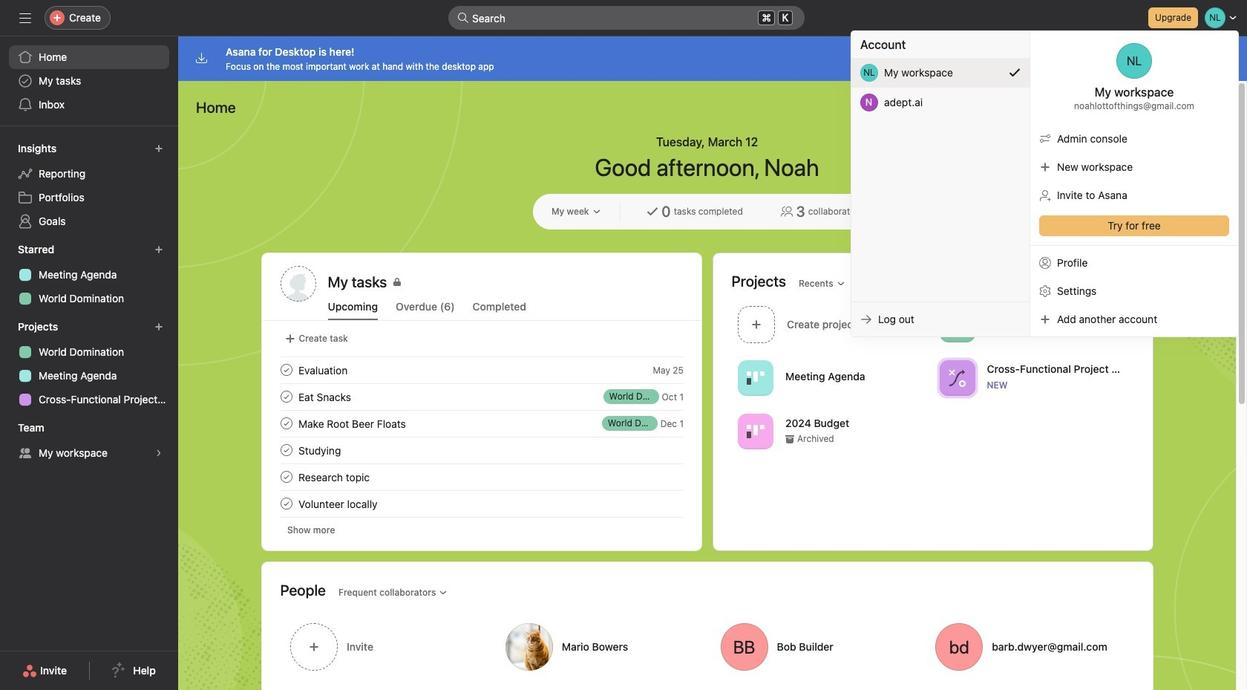 Task type: vqa. For each thing, say whether or not it's contained in the screenshot.
field
yes



Task type: locate. For each thing, give the bounding box(es) containing it.
mark complete image
[[277, 388, 295, 406], [277, 468, 295, 486], [277, 495, 295, 513]]

2 mark complete image from the top
[[277, 468, 295, 486]]

2 mark complete image from the top
[[277, 414, 295, 432]]

1 vertical spatial mark complete image
[[277, 414, 295, 432]]

1 mark complete checkbox from the top
[[277, 414, 295, 432]]

1 board image from the top
[[747, 369, 765, 387]]

3 mark complete image from the top
[[277, 495, 295, 513]]

new insights image
[[155, 144, 163, 153]]

1 mark complete checkbox from the top
[[277, 361, 295, 379]]

Mark complete checkbox
[[277, 361, 295, 379], [277, 388, 295, 406], [277, 468, 295, 486], [277, 495, 295, 513]]

2 vertical spatial mark complete image
[[277, 441, 295, 459]]

mark complete image
[[277, 361, 295, 379], [277, 414, 295, 432], [277, 441, 295, 459]]

board image
[[747, 369, 765, 387], [747, 422, 765, 440]]

Search tasks, projects, and more text field
[[449, 6, 805, 30]]

4 mark complete checkbox from the top
[[277, 495, 295, 513]]

2 vertical spatial mark complete image
[[277, 495, 295, 513]]

global element
[[0, 36, 178, 126]]

radio item
[[852, 58, 1030, 88]]

1 vertical spatial mark complete image
[[277, 468, 295, 486]]

mark complete image for first mark complete option from the top
[[277, 414, 295, 432]]

None field
[[449, 6, 805, 30]]

0 vertical spatial board image
[[747, 369, 765, 387]]

rocket image
[[949, 315, 966, 333]]

1 vertical spatial mark complete checkbox
[[277, 441, 295, 459]]

add items to starred image
[[155, 245, 163, 254]]

3 mark complete image from the top
[[277, 441, 295, 459]]

1 mark complete image from the top
[[277, 361, 295, 379]]

mark complete image for 2nd mark complete checkbox from the bottom
[[277, 468, 295, 486]]

0 vertical spatial mark complete checkbox
[[277, 414, 295, 432]]

menu
[[852, 31, 1239, 336]]

0 vertical spatial mark complete image
[[277, 388, 295, 406]]

1 vertical spatial board image
[[747, 422, 765, 440]]

see details, my workspace image
[[155, 449, 163, 458]]

prominent image
[[458, 12, 469, 24]]

insights element
[[0, 135, 178, 236]]

0 vertical spatial mark complete image
[[277, 361, 295, 379]]

2 board image from the top
[[747, 422, 765, 440]]

Mark complete checkbox
[[277, 414, 295, 432], [277, 441, 295, 459]]

1 mark complete image from the top
[[277, 388, 295, 406]]

2 mark complete checkbox from the top
[[277, 388, 295, 406]]

mark complete image for 4th mark complete checkbox from the top of the page
[[277, 495, 295, 513]]



Task type: describe. For each thing, give the bounding box(es) containing it.
mark complete image for second mark complete checkbox from the top of the page
[[277, 388, 295, 406]]

hide sidebar image
[[19, 12, 31, 24]]

projects element
[[0, 313, 178, 414]]

add profile photo image
[[280, 266, 316, 302]]

2 mark complete checkbox from the top
[[277, 441, 295, 459]]

mark complete image for 2nd mark complete option from the top
[[277, 441, 295, 459]]

teams element
[[0, 414, 178, 468]]

starred element
[[0, 236, 178, 313]]

new project or portfolio image
[[155, 322, 163, 331]]

line_and_symbols image
[[949, 369, 966, 387]]

3 mark complete checkbox from the top
[[277, 468, 295, 486]]



